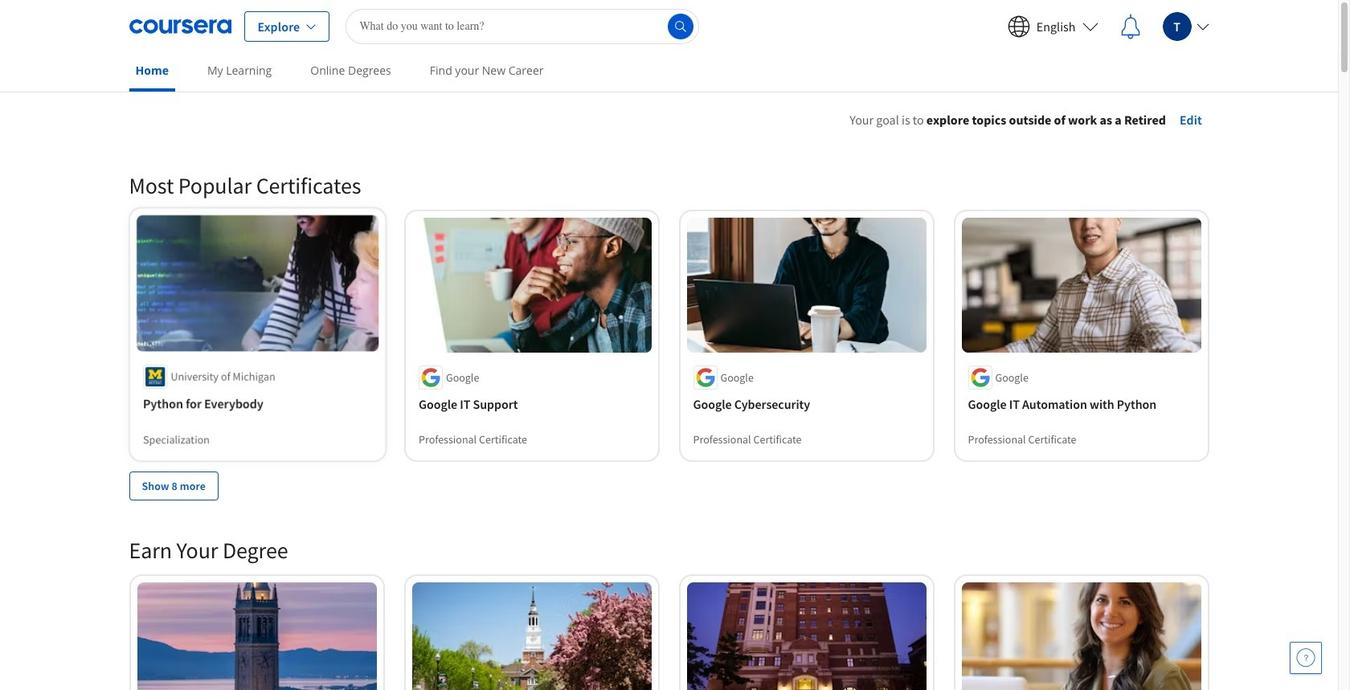 Task type: locate. For each thing, give the bounding box(es) containing it.
None search field
[[346, 8, 699, 44]]

most popular certificates collection element
[[119, 145, 1219, 526]]

help center image
[[1296, 648, 1315, 668]]

region
[[764, 133, 1287, 292]]

What do you want to learn? text field
[[346, 8, 699, 44]]



Task type: describe. For each thing, give the bounding box(es) containing it.
coursera image
[[129, 13, 231, 39]]

earn your degree collection element
[[119, 510, 1219, 690]]



Task type: vqa. For each thing, say whether or not it's contained in the screenshot.
FACULTY for Watch the program trailer
no



